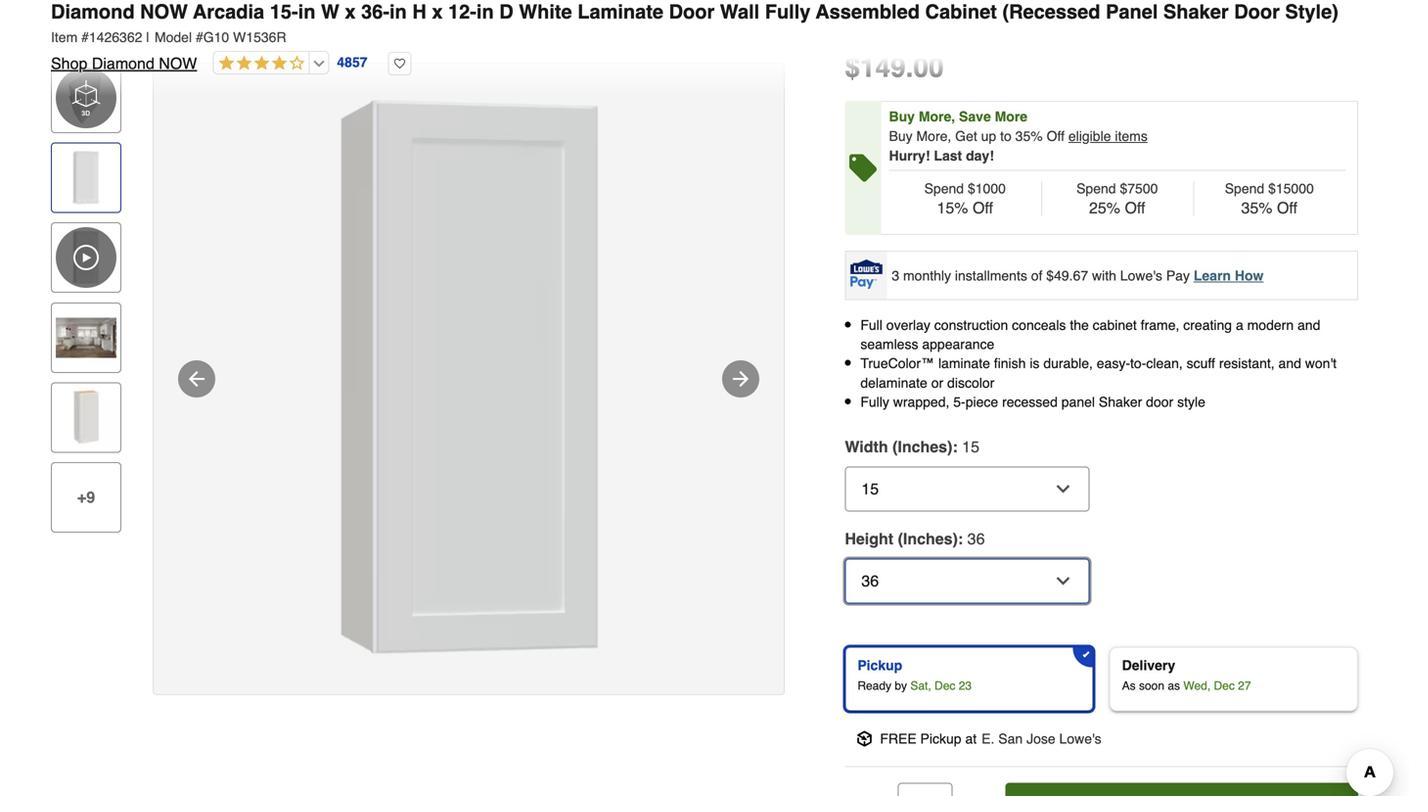 Task type: locate. For each thing, give the bounding box(es) containing it.
spend up 25% on the top right
[[1077, 181, 1117, 196]]

model
[[155, 29, 192, 45]]

off inside the spend $1000 15% off
[[973, 199, 994, 217]]

pickup left at
[[921, 731, 962, 747]]

buy inside buy more, get up to 35% off eligible items hurry! last day!
[[890, 128, 913, 144]]

eligible
[[1069, 128, 1112, 144]]

(inches) down wrapped,
[[893, 438, 953, 456]]

1 vertical spatial (inches)
[[898, 530, 958, 548]]

buy
[[890, 109, 915, 124], [890, 128, 913, 144]]

$15000
[[1269, 181, 1315, 196]]

more
[[995, 109, 1028, 124]]

2 x from the left
[[432, 0, 443, 23]]

1 x from the left
[[345, 0, 356, 23]]

1 in from the left
[[298, 0, 316, 23]]

door up item number 1 4 2 6 3 6 2 and model number g 1 0   w 1 5 3 6 r element
[[669, 0, 715, 23]]

w
[[321, 0, 340, 23]]

35%
[[1016, 128, 1043, 144], [1242, 199, 1273, 217]]

(inches) left 36 at the right bottom of the page
[[898, 530, 958, 548]]

0 horizontal spatial fully
[[765, 0, 811, 23]]

0 vertical spatial :
[[953, 438, 958, 456]]

learn
[[1194, 268, 1232, 283]]

diamond now  #g10 w1536r - thumbnail3 image
[[56, 387, 117, 448]]

3 spend from the left
[[1226, 181, 1265, 196]]

lowe's right jose
[[1060, 731, 1102, 747]]

x right w
[[345, 0, 356, 23]]

in left h
[[390, 0, 407, 23]]

0 vertical spatial lowe's
[[1121, 268, 1163, 283]]

0 horizontal spatial x
[[345, 0, 356, 23]]

diamond inside 'diamond now arcadia 15-in w x 36-in h x 12-in d white laminate door wall fully assembled cabinet (recessed panel shaker door style) item # 1426362 | model # g10 w1536r'
[[51, 0, 135, 23]]

0 horizontal spatial shaker
[[1099, 394, 1143, 410]]

fully inside 'diamond now arcadia 15-in w x 36-in h x 12-in d white laminate door wall fully assembled cabinet (recessed panel shaker door style) item # 1426362 | model # g10 w1536r'
[[765, 0, 811, 23]]

3 in from the left
[[477, 0, 494, 23]]

fully down delaminate
[[861, 394, 890, 410]]

lowe's
[[1121, 268, 1163, 283], [1060, 731, 1102, 747]]

seamless
[[861, 336, 919, 352]]

g10
[[203, 29, 229, 45]]

pickup
[[858, 657, 903, 673], [921, 731, 962, 747]]

shaker right panel
[[1164, 0, 1229, 23]]

shaker down easy-
[[1099, 394, 1143, 410]]

#
[[81, 29, 89, 45], [196, 29, 203, 45]]

is
[[1030, 356, 1040, 371]]

0 vertical spatial 35%
[[1016, 128, 1043, 144]]

0 horizontal spatial dec
[[935, 679, 956, 693]]

door left style)
[[1235, 0, 1281, 23]]

spend for 15% off
[[925, 181, 965, 196]]

pickup up ready
[[858, 657, 903, 673]]

diamond down 1426362
[[92, 54, 155, 72]]

w1536r
[[233, 29, 286, 45]]

finish
[[995, 356, 1027, 371]]

off for 35% off
[[1278, 199, 1298, 217]]

35% right to
[[1016, 128, 1043, 144]]

pickup image
[[857, 731, 873, 747]]

full overlay construction conceals the cabinet frame, creating a modern and seamless appearance truecolor™ laminate finish is durable, easy-to-clean, scuff resistant, and won't delaminate or discolor fully wrapped, 5-piece recessed panel shaker door style
[[861, 317, 1338, 410]]

off down the $7500
[[1125, 199, 1146, 217]]

shaker
[[1164, 0, 1229, 23], [1099, 394, 1143, 410]]

1 horizontal spatial x
[[432, 0, 443, 23]]

# right the model
[[196, 29, 203, 45]]

$ 149 . 00
[[845, 52, 944, 83]]

now up the model
[[140, 0, 188, 23]]

installments
[[956, 268, 1028, 283]]

0 vertical spatial (inches)
[[893, 438, 953, 456]]

12-
[[448, 0, 477, 23]]

arrow right image
[[729, 367, 753, 391]]

delaminate
[[861, 375, 928, 390]]

0 vertical spatial fully
[[765, 0, 811, 23]]

door
[[669, 0, 715, 23], [1235, 0, 1281, 23]]

1 horizontal spatial lowe's
[[1121, 268, 1163, 283]]

off
[[1047, 128, 1065, 144], [973, 199, 994, 217], [1125, 199, 1146, 217], [1278, 199, 1298, 217]]

wall
[[720, 0, 760, 23]]

spend
[[925, 181, 965, 196], [1077, 181, 1117, 196], [1226, 181, 1265, 196]]

free pickup at e. san jose lowe's
[[881, 731, 1102, 747]]

1 horizontal spatial dec
[[1215, 679, 1236, 693]]

2 spend from the left
[[1077, 181, 1117, 196]]

in left w
[[298, 0, 316, 23]]

0 horizontal spatial #
[[81, 29, 89, 45]]

1 horizontal spatial door
[[1235, 0, 1281, 23]]

more, inside buy more, get up to 35% off eligible items hurry! last day!
[[917, 128, 952, 144]]

diamond now  #g10 w1536r image
[[154, 64, 784, 694]]

more, left save
[[919, 109, 956, 124]]

off inside the spend $15000 35% off
[[1278, 199, 1298, 217]]

dec inside delivery as soon as wed, dec 27
[[1215, 679, 1236, 693]]

0 vertical spatial buy
[[890, 109, 915, 124]]

spend inside the spend $15000 35% off
[[1226, 181, 1265, 196]]

in left d
[[477, 0, 494, 23]]

1 dec from the left
[[935, 679, 956, 693]]

0 horizontal spatial pickup
[[858, 657, 903, 673]]

day!
[[966, 148, 995, 164]]

width (inches) : 15
[[845, 438, 980, 456]]

2 buy from the top
[[890, 128, 913, 144]]

and right modern
[[1298, 317, 1321, 333]]

option group
[[837, 639, 1367, 719]]

x right h
[[432, 0, 443, 23]]

1 horizontal spatial #
[[196, 29, 203, 45]]

0 horizontal spatial door
[[669, 0, 715, 23]]

spend inside spend $7500 25% off
[[1077, 181, 1117, 196]]

:
[[953, 438, 958, 456], [958, 530, 964, 548]]

spend up 15%
[[925, 181, 965, 196]]

lowe's left "pay"
[[1121, 268, 1163, 283]]

0 vertical spatial now
[[140, 0, 188, 23]]

and left the won't
[[1279, 356, 1302, 371]]

off down $15000
[[1278, 199, 1298, 217]]

tag filled image
[[850, 154, 877, 182]]

0 vertical spatial shaker
[[1164, 0, 1229, 23]]

1 vertical spatial lowe's
[[1060, 731, 1102, 747]]

off down $1000
[[973, 199, 994, 217]]

width
[[845, 438, 889, 456]]

spend left $15000
[[1226, 181, 1265, 196]]

fully right "wall"
[[765, 0, 811, 23]]

2 dec from the left
[[1215, 679, 1236, 693]]

1 horizontal spatial pickup
[[921, 731, 962, 747]]

and
[[1298, 317, 1321, 333], [1279, 356, 1302, 371]]

modern
[[1248, 317, 1295, 333]]

15-
[[270, 0, 298, 23]]

# right the item
[[81, 29, 89, 45]]

the
[[1071, 317, 1090, 333]]

0 vertical spatial pickup
[[858, 657, 903, 673]]

buy for buy more, get up to 35% off eligible items hurry! last day!
[[890, 128, 913, 144]]

with
[[1093, 268, 1117, 283]]

lowes pay logo image
[[847, 259, 886, 289]]

0 horizontal spatial spend
[[925, 181, 965, 196]]

off left the eligible
[[1047, 128, 1065, 144]]

cabinet
[[1093, 317, 1138, 333]]

: for width (inches)
[[953, 438, 958, 456]]

35% down $15000
[[1242, 199, 1273, 217]]

wrapped,
[[894, 394, 950, 410]]

off inside spend $7500 25% off
[[1125, 199, 1146, 217]]

at
[[966, 731, 977, 747]]

frame,
[[1141, 317, 1180, 333]]

item number 1 4 2 6 3 6 2 and model number g 1 0   w 1 5 3 6 r element
[[51, 27, 1359, 47]]

panel
[[1062, 394, 1096, 410]]

spend $1000 15% off
[[925, 181, 1006, 217]]

discolor
[[948, 375, 995, 390]]

: left "15"
[[953, 438, 958, 456]]

to
[[1001, 128, 1012, 144]]

diamond now  #g10 w1536r - thumbnail image
[[56, 147, 117, 208]]

2 horizontal spatial spend
[[1226, 181, 1265, 196]]

1 vertical spatial shaker
[[1099, 394, 1143, 410]]

dec left 23
[[935, 679, 956, 693]]

149
[[861, 52, 906, 83]]

1 horizontal spatial in
[[390, 0, 407, 23]]

dec inside pickup ready by sat, dec 23
[[935, 679, 956, 693]]

1 vertical spatial buy
[[890, 128, 913, 144]]

(recessed
[[1003, 0, 1101, 23]]

panel
[[1106, 0, 1159, 23]]

now down the model
[[159, 54, 197, 72]]

buy more, save more
[[890, 109, 1028, 124]]

spend for 35% off
[[1226, 181, 1265, 196]]

1 horizontal spatial fully
[[861, 394, 890, 410]]

0 vertical spatial more,
[[919, 109, 956, 124]]

1 horizontal spatial 35%
[[1242, 199, 1273, 217]]

arrow left image
[[185, 367, 209, 391]]

get
[[956, 128, 978, 144]]

diamond
[[51, 0, 135, 23], [92, 54, 155, 72]]

scuff
[[1187, 356, 1216, 371]]

style)
[[1286, 0, 1339, 23]]

1 horizontal spatial spend
[[1077, 181, 1117, 196]]

1 vertical spatial more,
[[917, 128, 952, 144]]

spend for 25% off
[[1077, 181, 1117, 196]]

1 vertical spatial fully
[[861, 394, 890, 410]]

easy-
[[1097, 356, 1131, 371]]

more, for save
[[919, 109, 956, 124]]

1 vertical spatial :
[[958, 530, 964, 548]]

x
[[345, 0, 356, 23], [432, 0, 443, 23]]

$7500
[[1121, 181, 1159, 196]]

more, up last
[[917, 128, 952, 144]]

1 vertical spatial 35%
[[1242, 199, 1273, 217]]

: left 36 at the right bottom of the page
[[958, 530, 964, 548]]

dec left 27
[[1215, 679, 1236, 693]]

buy for buy more, save more
[[890, 109, 915, 124]]

1 buy from the top
[[890, 109, 915, 124]]

0 horizontal spatial 35%
[[1016, 128, 1043, 144]]

or
[[932, 375, 944, 390]]

1 spend from the left
[[925, 181, 965, 196]]

more, for get
[[917, 128, 952, 144]]

2 horizontal spatial in
[[477, 0, 494, 23]]

option group containing pickup
[[837, 639, 1367, 719]]

truecolor™
[[861, 356, 935, 371]]

appearance
[[923, 336, 995, 352]]

dec
[[935, 679, 956, 693], [1215, 679, 1236, 693]]

1 horizontal spatial shaker
[[1164, 0, 1229, 23]]

1426362
[[89, 29, 142, 45]]

35% inside the spend $15000 35% off
[[1242, 199, 1273, 217]]

spend inside the spend $1000 15% off
[[925, 181, 965, 196]]

ready
[[858, 679, 892, 693]]

4857
[[337, 55, 368, 70]]

diamond up 1426362
[[51, 0, 135, 23]]

more,
[[919, 109, 956, 124], [917, 128, 952, 144]]

0 vertical spatial diamond
[[51, 0, 135, 23]]

0 horizontal spatial lowe's
[[1060, 731, 1102, 747]]

0 horizontal spatial in
[[298, 0, 316, 23]]



Task type: vqa. For each thing, say whether or not it's contained in the screenshot.
Accessories for Gutters & Accessories
no



Task type: describe. For each thing, give the bounding box(es) containing it.
height (inches) : 36
[[845, 530, 985, 548]]

shaker inside 'diamond now arcadia 15-in w x 36-in h x 12-in d white laminate door wall fully assembled cabinet (recessed panel shaker door style) item # 1426362 | model # g10 w1536r'
[[1164, 0, 1229, 23]]

15
[[963, 438, 980, 456]]

laminate
[[939, 356, 991, 371]]

soon
[[1140, 679, 1165, 693]]

1 vertical spatial now
[[159, 54, 197, 72]]

last
[[934, 148, 963, 164]]

monthly
[[904, 268, 952, 283]]

pickup ready by sat, dec 23
[[858, 657, 972, 693]]

2 door from the left
[[1235, 0, 1281, 23]]

off for 15% off
[[973, 199, 994, 217]]

1 vertical spatial and
[[1279, 356, 1302, 371]]

fully inside full overlay construction conceals the cabinet frame, creating a modern and seamless appearance truecolor™ laminate finish is durable, easy-to-clean, scuff resistant, and won't delaminate or discolor fully wrapped, 5-piece recessed panel shaker door style
[[861, 394, 890, 410]]

pickup inside pickup ready by sat, dec 23
[[858, 657, 903, 673]]

to-
[[1131, 356, 1147, 371]]

e.
[[982, 731, 995, 747]]

style
[[1178, 394, 1206, 410]]

delivery
[[1123, 657, 1176, 673]]

clean,
[[1147, 356, 1184, 371]]

by
[[895, 679, 908, 693]]

.
[[906, 52, 914, 83]]

1 # from the left
[[81, 29, 89, 45]]

+9 button
[[51, 462, 121, 533]]

diamond now  #g10 w1536r - thumbnail2 image
[[56, 307, 117, 368]]

arcadia
[[193, 0, 265, 23]]

36
[[968, 530, 985, 548]]

a
[[1237, 317, 1244, 333]]

lowe's for with
[[1121, 268, 1163, 283]]

1 door from the left
[[669, 0, 715, 23]]

spend $15000 35% off
[[1226, 181, 1315, 217]]

+9
[[77, 488, 95, 506]]

of
[[1032, 268, 1043, 283]]

$1000
[[968, 181, 1006, 196]]

lowe's for jose
[[1060, 731, 1102, 747]]

assembled
[[816, 0, 920, 23]]

conceals
[[1013, 317, 1067, 333]]

door
[[1147, 394, 1174, 410]]

1 vertical spatial pickup
[[921, 731, 962, 747]]

3 monthly installments of $49.67 with lowe's pay learn how
[[892, 268, 1264, 283]]

(inches) for height (inches)
[[898, 530, 958, 548]]

overlay
[[887, 317, 931, 333]]

shop
[[51, 54, 88, 72]]

save
[[960, 109, 992, 124]]

eligible items button
[[1069, 128, 1148, 144]]

4 stars image
[[214, 55, 305, 73]]

wed,
[[1184, 679, 1211, 693]]

diamond now arcadia 15-in w x 36-in h x 12-in d white laminate door wall fully assembled cabinet (recessed panel shaker door style) item # 1426362 | model # g10 w1536r
[[51, 0, 1339, 45]]

construction
[[935, 317, 1009, 333]]

15%
[[937, 199, 969, 217]]

shop diamond now
[[51, 54, 197, 72]]

piece
[[966, 394, 999, 410]]

height
[[845, 530, 894, 548]]

won't
[[1306, 356, 1338, 371]]

off for 25% off
[[1125, 199, 1146, 217]]

heart outline image
[[388, 52, 412, 75]]

spend $7500 25% off
[[1077, 181, 1159, 217]]

buy more, get up to 35% off eligible items hurry! last day!
[[890, 128, 1148, 164]]

: for height (inches)
[[958, 530, 964, 548]]

learn how link
[[1194, 268, 1264, 283]]

sat,
[[911, 679, 932, 693]]

1 vertical spatial diamond
[[92, 54, 155, 72]]

pay
[[1167, 268, 1191, 283]]

0 vertical spatial and
[[1298, 317, 1321, 333]]

as
[[1123, 679, 1136, 693]]

recessed
[[1003, 394, 1058, 410]]

hurry!
[[890, 148, 931, 164]]

off inside buy more, get up to 35% off eligible items hurry! last day!
[[1047, 128, 1065, 144]]

delivery as soon as wed, dec 27
[[1123, 657, 1252, 693]]

up
[[982, 128, 997, 144]]

35% inside buy more, get up to 35% off eligible items hurry! last day!
[[1016, 128, 1043, 144]]

Stepper number input field with increment and decrement buttons number field
[[898, 783, 953, 796]]

cabinet
[[926, 0, 998, 23]]

$49.67
[[1047, 268, 1089, 283]]

as
[[1168, 679, 1181, 693]]

25%
[[1090, 199, 1121, 217]]

how
[[1236, 268, 1264, 283]]

$
[[845, 52, 861, 83]]

items
[[1116, 128, 1148, 144]]

23
[[959, 679, 972, 693]]

h
[[413, 0, 427, 23]]

now inside 'diamond now arcadia 15-in w x 36-in h x 12-in d white laminate door wall fully assembled cabinet (recessed panel shaker door style) item # 1426362 | model # g10 w1536r'
[[140, 0, 188, 23]]

00
[[914, 52, 944, 83]]

shaker inside full overlay construction conceals the cabinet frame, creating a modern and seamless appearance truecolor™ laminate finish is durable, easy-to-clean, scuff resistant, and won't delaminate or discolor fully wrapped, 5-piece recessed panel shaker door style
[[1099, 394, 1143, 410]]

durable,
[[1044, 356, 1094, 371]]

full
[[861, 317, 883, 333]]

d
[[500, 0, 514, 23]]

2 in from the left
[[390, 0, 407, 23]]

creating
[[1184, 317, 1233, 333]]

2 # from the left
[[196, 29, 203, 45]]

5-
[[954, 394, 966, 410]]

3
[[892, 268, 900, 283]]

(inches) for width (inches)
[[893, 438, 953, 456]]



